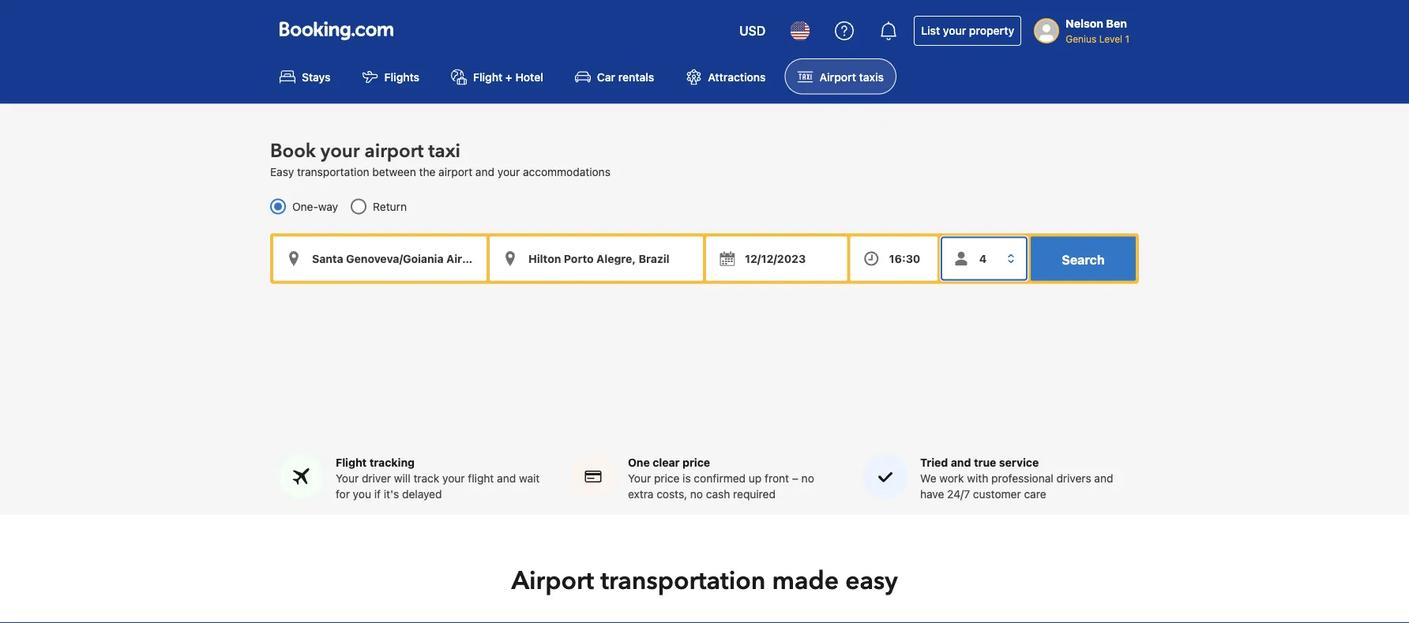 Task type: describe. For each thing, give the bounding box(es) containing it.
tried
[[920, 456, 948, 469]]

car rentals link
[[562, 58, 667, 94]]

airport for airport taxis
[[820, 70, 856, 83]]

with
[[967, 472, 988, 485]]

flight
[[468, 472, 494, 485]]

search button
[[1031, 236, 1136, 281]]

true
[[974, 456, 996, 469]]

and up "work"
[[951, 456, 971, 469]]

tried and true service we work with professional drivers and have 24/7 customer care
[[920, 456, 1113, 500]]

professional
[[991, 472, 1053, 485]]

hotel
[[515, 70, 543, 83]]

Enter destination text field
[[490, 236, 703, 281]]

we
[[920, 472, 936, 485]]

work
[[939, 472, 964, 485]]

16:30 button
[[850, 236, 937, 281]]

front
[[765, 472, 789, 485]]

extra
[[628, 487, 654, 500]]

1 vertical spatial transportation
[[600, 564, 766, 598]]

usd button
[[730, 12, 775, 50]]

1
[[1125, 33, 1130, 44]]

list your property link
[[914, 16, 1021, 46]]

if
[[374, 487, 381, 500]]

booking.com online hotel reservations image
[[280, 21, 393, 40]]

attractions link
[[673, 58, 778, 94]]

0 vertical spatial no
[[801, 472, 814, 485]]

attractions
[[708, 70, 766, 83]]

your inside flight tracking your driver will track your flight and wait for you if it's delayed
[[336, 472, 359, 485]]

accommodations
[[523, 165, 610, 178]]

stays link
[[267, 58, 343, 94]]

return
[[373, 200, 407, 213]]

car rentals
[[597, 70, 654, 83]]

24/7
[[947, 487, 970, 500]]

wait
[[519, 472, 540, 485]]

flights
[[384, 70, 419, 83]]

nelson ben genius level 1
[[1066, 17, 1130, 44]]

for
[[336, 487, 350, 500]]

the
[[419, 165, 436, 178]]

will
[[394, 472, 410, 485]]

your right book on the top of the page
[[321, 138, 360, 164]]

airport transportation made easy
[[511, 564, 898, 598]]

your inside flight tracking your driver will track your flight and wait for you if it's delayed
[[442, 472, 465, 485]]

required
[[733, 487, 776, 500]]

tracking
[[369, 456, 415, 469]]

airport for airport transportation made easy
[[511, 564, 594, 598]]

Enter pick-up location text field
[[273, 236, 487, 281]]

12/12/2023 button
[[706, 236, 847, 281]]

one
[[628, 456, 650, 469]]

service
[[999, 456, 1039, 469]]

your left accommodations
[[497, 165, 520, 178]]

easy
[[845, 564, 898, 598]]

clear
[[653, 456, 680, 469]]

+
[[505, 70, 512, 83]]

12/12/2023
[[745, 252, 806, 265]]

flight tracking your driver will track your flight and wait for you if it's delayed
[[336, 456, 540, 500]]

between
[[372, 165, 416, 178]]

flight + hotel link
[[438, 58, 556, 94]]

it's
[[384, 487, 399, 500]]



Task type: locate. For each thing, give the bounding box(es) containing it.
one clear price your price is confirmed up front – no extra costs, no cash required
[[628, 456, 814, 500]]

airport taxis
[[820, 70, 884, 83]]

0 vertical spatial airport
[[820, 70, 856, 83]]

stays
[[302, 70, 331, 83]]

your down one
[[628, 472, 651, 485]]

no
[[801, 472, 814, 485], [690, 487, 703, 500]]

your right track
[[442, 472, 465, 485]]

flight left + on the left top
[[473, 70, 503, 83]]

driver
[[362, 472, 391, 485]]

flight inside flight tracking your driver will track your flight and wait for you if it's delayed
[[336, 456, 367, 469]]

flight up driver
[[336, 456, 367, 469]]

made
[[772, 564, 839, 598]]

0 horizontal spatial airport
[[365, 138, 424, 164]]

easy
[[270, 165, 294, 178]]

0 vertical spatial transportation
[[297, 165, 369, 178]]

usd
[[739, 23, 766, 38]]

your inside one clear price your price is confirmed up front – no extra costs, no cash required
[[628, 472, 651, 485]]

ben
[[1106, 17, 1127, 30]]

0 horizontal spatial flight
[[336, 456, 367, 469]]

taxis
[[859, 70, 884, 83]]

up
[[749, 472, 762, 485]]

price
[[682, 456, 710, 469], [654, 472, 680, 485]]

1 horizontal spatial airport
[[820, 70, 856, 83]]

care
[[1024, 487, 1046, 500]]

airport
[[820, 70, 856, 83], [511, 564, 594, 598]]

and left the wait
[[497, 472, 516, 485]]

1 horizontal spatial airport
[[439, 165, 472, 178]]

0 horizontal spatial price
[[654, 472, 680, 485]]

your right list
[[943, 24, 966, 37]]

1 horizontal spatial your
[[628, 472, 651, 485]]

book
[[270, 138, 316, 164]]

you
[[353, 487, 371, 500]]

cash
[[706, 487, 730, 500]]

0 vertical spatial price
[[682, 456, 710, 469]]

book your airport taxi easy transportation between the airport and your accommodations
[[270, 138, 610, 178]]

0 vertical spatial flight
[[473, 70, 503, 83]]

airport taxis link
[[785, 58, 896, 94]]

nelson
[[1066, 17, 1103, 30]]

1 vertical spatial flight
[[336, 456, 367, 469]]

confirmed
[[694, 472, 746, 485]]

and right the
[[475, 165, 494, 178]]

rentals
[[618, 70, 654, 83]]

0 horizontal spatial your
[[336, 472, 359, 485]]

1 horizontal spatial no
[[801, 472, 814, 485]]

airport down taxi
[[439, 165, 472, 178]]

price down clear
[[654, 472, 680, 485]]

flight + hotel
[[473, 70, 543, 83]]

1 horizontal spatial transportation
[[600, 564, 766, 598]]

2 your from the left
[[628, 472, 651, 485]]

drivers
[[1056, 472, 1091, 485]]

flight
[[473, 70, 503, 83], [336, 456, 367, 469]]

price up is
[[682, 456, 710, 469]]

have
[[920, 487, 944, 500]]

flights link
[[350, 58, 432, 94]]

flight for flight tracking your driver will track your flight and wait for you if it's delayed
[[336, 456, 367, 469]]

16:30
[[889, 252, 920, 265]]

1 vertical spatial no
[[690, 487, 703, 500]]

and inside book your airport taxi easy transportation between the airport and your accommodations
[[475, 165, 494, 178]]

track
[[413, 472, 439, 485]]

and right drivers
[[1094, 472, 1113, 485]]

your
[[943, 24, 966, 37], [321, 138, 360, 164], [497, 165, 520, 178], [442, 472, 465, 485]]

way
[[318, 200, 338, 213]]

search
[[1062, 252, 1105, 267]]

your up the for
[[336, 472, 359, 485]]

0 vertical spatial airport
[[365, 138, 424, 164]]

–
[[792, 472, 798, 485]]

transportation inside book your airport taxi easy transportation between the airport and your accommodations
[[297, 165, 369, 178]]

taxi
[[428, 138, 460, 164]]

customer
[[973, 487, 1021, 500]]

0 horizontal spatial transportation
[[297, 165, 369, 178]]

and
[[475, 165, 494, 178], [951, 456, 971, 469], [497, 472, 516, 485], [1094, 472, 1113, 485]]

your
[[336, 472, 359, 485], [628, 472, 651, 485]]

one-
[[292, 200, 318, 213]]

level
[[1099, 33, 1122, 44]]

1 your from the left
[[336, 472, 359, 485]]

0 horizontal spatial airport
[[511, 564, 594, 598]]

no right –
[[801, 472, 814, 485]]

1 horizontal spatial flight
[[473, 70, 503, 83]]

and inside flight tracking your driver will track your flight and wait for you if it's delayed
[[497, 472, 516, 485]]

1 vertical spatial price
[[654, 472, 680, 485]]

0 horizontal spatial no
[[690, 487, 703, 500]]

1 horizontal spatial price
[[682, 456, 710, 469]]

no down is
[[690, 487, 703, 500]]

flight for flight + hotel
[[473, 70, 503, 83]]

airport
[[365, 138, 424, 164], [439, 165, 472, 178]]

1 vertical spatial airport
[[439, 165, 472, 178]]

airport up between
[[365, 138, 424, 164]]

property
[[969, 24, 1014, 37]]

is
[[683, 472, 691, 485]]

genius
[[1066, 33, 1097, 44]]

one-way
[[292, 200, 338, 213]]

your inside list your property link
[[943, 24, 966, 37]]

1 vertical spatial airport
[[511, 564, 594, 598]]

costs,
[[657, 487, 687, 500]]

list
[[921, 24, 940, 37]]

list your property
[[921, 24, 1014, 37]]

car
[[597, 70, 615, 83]]

transportation
[[297, 165, 369, 178], [600, 564, 766, 598]]

delayed
[[402, 487, 442, 500]]



Task type: vqa. For each thing, say whether or not it's contained in the screenshot.
the bottom Flight
yes



